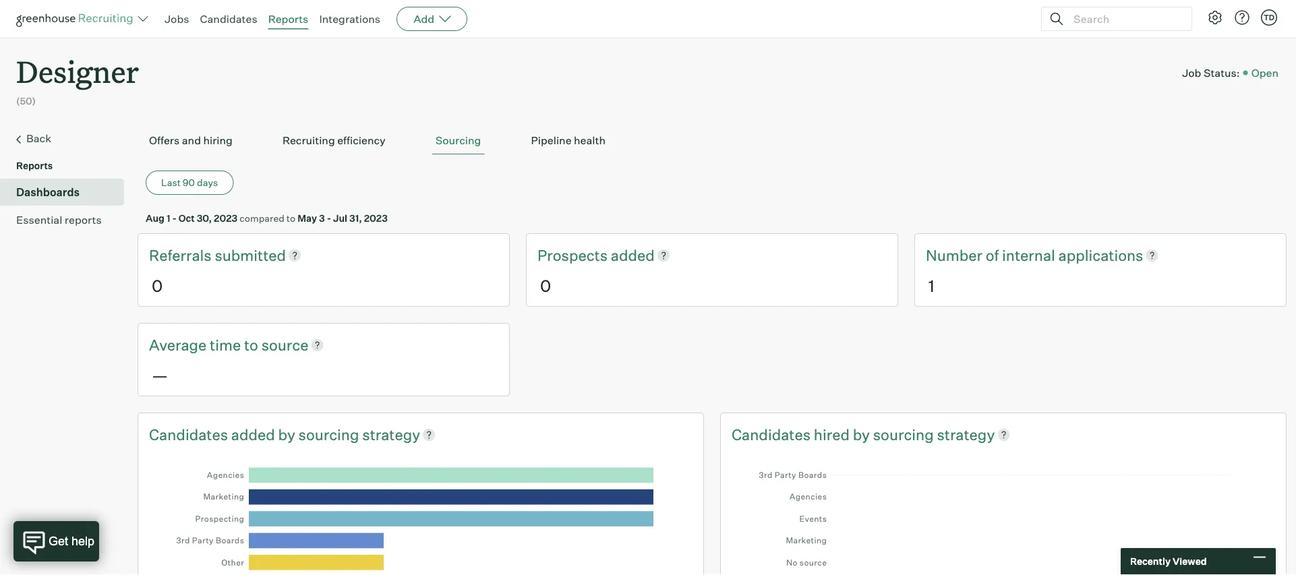 Task type: describe. For each thing, give the bounding box(es) containing it.
sourcing link for candidates added by sourcing
[[299, 424, 362, 445]]

strategy link for candidates added by sourcing
[[362, 424, 420, 445]]

number link
[[926, 245, 986, 266]]

0 for prospects
[[540, 276, 551, 296]]

recently viewed
[[1130, 556, 1207, 568]]

open
[[1252, 66, 1279, 80]]

configure image
[[1207, 9, 1223, 26]]

status:
[[1204, 66, 1240, 80]]

(50)
[[16, 95, 36, 107]]

aug 1 - oct 30, 2023 compared to may 3 - jul 31, 2023
[[146, 212, 388, 224]]

3
[[319, 212, 325, 224]]

offers and hiring button
[[146, 127, 236, 155]]

efficiency
[[337, 134, 386, 147]]

candidates link for candidates hired by sourcing
[[732, 424, 814, 445]]

Search text field
[[1070, 9, 1180, 29]]

dashboards
[[16, 186, 80, 199]]

by for added
[[278, 425, 295, 444]]

1 vertical spatial added
[[231, 425, 275, 444]]

by link for added
[[278, 424, 299, 445]]

number
[[926, 246, 983, 265]]

31,
[[349, 212, 362, 224]]

days
[[197, 177, 218, 189]]

may
[[298, 212, 317, 224]]

by link for hired
[[853, 424, 873, 445]]

viewed
[[1173, 556, 1207, 568]]

designer (50)
[[16, 51, 139, 107]]

1 2023 from the left
[[214, 212, 238, 224]]

referrals link
[[149, 245, 215, 266]]

—
[[152, 365, 168, 385]]

td button
[[1261, 9, 1277, 26]]

1 - from the left
[[172, 212, 177, 224]]

last 90 days
[[161, 177, 218, 189]]

internal
[[1002, 246, 1055, 265]]

1 vertical spatial 1
[[929, 276, 935, 296]]

0 vertical spatial to
[[287, 212, 296, 224]]

candidates for candidates
[[200, 12, 257, 26]]

0 for referrals
[[152, 276, 163, 296]]

back
[[26, 132, 51, 145]]

1 horizontal spatial reports
[[268, 12, 308, 26]]

essential reports
[[16, 213, 102, 227]]

add
[[414, 12, 434, 26]]

reports
[[65, 213, 102, 227]]

recruiting efficiency
[[283, 134, 386, 147]]

applications link
[[1059, 245, 1143, 266]]

average
[[149, 336, 207, 354]]

integrations
[[319, 12, 380, 26]]

offers and hiring
[[149, 134, 233, 147]]

job status:
[[1182, 66, 1240, 80]]

jobs link
[[165, 12, 189, 26]]

average time to
[[149, 336, 261, 354]]

average link
[[149, 335, 210, 355]]

and
[[182, 134, 201, 147]]

candidates hired by sourcing
[[732, 425, 937, 444]]

essential reports link
[[16, 212, 119, 228]]

hired link
[[814, 424, 853, 445]]

1 vertical spatial to
[[244, 336, 258, 354]]

sourcing button
[[432, 127, 485, 155]]



Task type: vqa. For each thing, say whether or not it's contained in the screenshot.
Filter related to Filter jobs by department...
no



Task type: locate. For each thing, give the bounding box(es) containing it.
candidates left hired
[[732, 425, 811, 444]]

0 vertical spatial added
[[611, 246, 655, 265]]

0 horizontal spatial to
[[244, 336, 258, 354]]

recruiting
[[283, 134, 335, 147]]

source link
[[261, 335, 308, 355]]

strategy link for candidates hired by sourcing
[[937, 424, 995, 445]]

number of internal
[[926, 246, 1059, 265]]

sourcing for candidates added by sourcing
[[299, 425, 359, 444]]

back link
[[16, 130, 119, 148]]

1 right aug
[[167, 212, 170, 224]]

2 by from the left
[[853, 425, 870, 444]]

td
[[1264, 13, 1275, 22]]

time link
[[210, 335, 244, 355]]

submitted link
[[215, 245, 286, 266]]

2023 right 31, in the top of the page
[[364, 212, 388, 224]]

1 horizontal spatial sourcing link
[[873, 424, 937, 445]]

0 down referrals link
[[152, 276, 163, 296]]

essential
[[16, 213, 62, 227]]

2 sourcing link from the left
[[873, 424, 937, 445]]

applications
[[1059, 246, 1143, 265]]

1 horizontal spatial strategy
[[937, 425, 995, 444]]

1 horizontal spatial -
[[327, 212, 331, 224]]

1 horizontal spatial sourcing
[[873, 425, 934, 444]]

recently
[[1130, 556, 1171, 568]]

candidates for candidates hired by sourcing
[[732, 425, 811, 444]]

candidates down —
[[149, 425, 228, 444]]

by for hired
[[853, 425, 870, 444]]

1 strategy link from the left
[[362, 424, 420, 445]]

sourcing for candidates hired by sourcing
[[873, 425, 934, 444]]

2 by link from the left
[[853, 424, 873, 445]]

candidates link
[[200, 12, 257, 26], [149, 424, 231, 445], [732, 424, 814, 445]]

strategy for candidates added by sourcing
[[362, 425, 420, 444]]

0
[[152, 276, 163, 296], [540, 276, 551, 296]]

1 horizontal spatial by link
[[853, 424, 873, 445]]

last
[[161, 177, 181, 189]]

0 horizontal spatial 0
[[152, 276, 163, 296]]

hired
[[814, 425, 850, 444]]

candidates link for candidates added by sourcing
[[149, 424, 231, 445]]

reports left the integrations
[[268, 12, 308, 26]]

1 by from the left
[[278, 425, 295, 444]]

integrations link
[[319, 12, 380, 26]]

2 strategy link from the left
[[937, 424, 995, 445]]

last 90 days button
[[146, 171, 234, 195]]

sourcing link
[[299, 424, 362, 445], [873, 424, 937, 445]]

pipeline health button
[[528, 127, 609, 155]]

offers
[[149, 134, 180, 147]]

prospects link
[[538, 245, 611, 266]]

1 horizontal spatial xychart image
[[751, 458, 1256, 575]]

greenhouse recruiting image
[[16, 11, 138, 27]]

compared
[[240, 212, 284, 224]]

0 horizontal spatial 2023
[[214, 212, 238, 224]]

sourcing
[[436, 134, 481, 147]]

to link
[[244, 335, 261, 355]]

1 down number
[[929, 276, 935, 296]]

2 - from the left
[[327, 212, 331, 224]]

1 0 from the left
[[152, 276, 163, 296]]

source
[[261, 336, 308, 354]]

0 horizontal spatial sourcing link
[[299, 424, 362, 445]]

job
[[1182, 66, 1201, 80]]

xychart image for candidates hired by sourcing
[[751, 458, 1256, 575]]

0 horizontal spatial by
[[278, 425, 295, 444]]

referrals
[[149, 246, 215, 265]]

xychart image for candidates added by sourcing
[[168, 458, 674, 575]]

2 sourcing from the left
[[873, 425, 934, 444]]

to left may
[[287, 212, 296, 224]]

2 strategy from the left
[[937, 425, 995, 444]]

added
[[611, 246, 655, 265], [231, 425, 275, 444]]

0 horizontal spatial 1
[[167, 212, 170, 224]]

- right 3
[[327, 212, 331, 224]]

0 horizontal spatial xychart image
[[168, 458, 674, 575]]

1 horizontal spatial by
[[853, 425, 870, 444]]

tab list containing offers and hiring
[[146, 127, 1279, 155]]

1
[[167, 212, 170, 224], [929, 276, 935, 296]]

reports down the back at top
[[16, 160, 53, 172]]

jobs
[[165, 12, 189, 26]]

0 horizontal spatial strategy
[[362, 425, 420, 444]]

1 horizontal spatial added link
[[611, 245, 655, 266]]

hiring
[[203, 134, 233, 147]]

time
[[210, 336, 241, 354]]

reports
[[268, 12, 308, 26], [16, 160, 53, 172]]

0 horizontal spatial sourcing
[[299, 425, 359, 444]]

1 horizontal spatial 0
[[540, 276, 551, 296]]

1 horizontal spatial added
[[611, 246, 655, 265]]

to right time
[[244, 336, 258, 354]]

1 sourcing link from the left
[[299, 424, 362, 445]]

0 down prospects 'link'
[[540, 276, 551, 296]]

2 0 from the left
[[540, 276, 551, 296]]

jul
[[333, 212, 347, 224]]

0 vertical spatial added link
[[611, 245, 655, 266]]

designer
[[16, 51, 139, 91]]

sourcing
[[299, 425, 359, 444], [873, 425, 934, 444]]

candidates
[[200, 12, 257, 26], [149, 425, 228, 444], [732, 425, 811, 444]]

0 horizontal spatial strategy link
[[362, 424, 420, 445]]

-
[[172, 212, 177, 224], [327, 212, 331, 224]]

0 horizontal spatial added
[[231, 425, 275, 444]]

0 horizontal spatial by link
[[278, 424, 299, 445]]

dashboards link
[[16, 184, 119, 200]]

0 vertical spatial reports
[[268, 12, 308, 26]]

1 vertical spatial added link
[[231, 424, 278, 445]]

sourcing link for candidates hired by sourcing
[[873, 424, 937, 445]]

1 sourcing from the left
[[299, 425, 359, 444]]

0 horizontal spatial reports
[[16, 160, 53, 172]]

aug
[[146, 212, 165, 224]]

of
[[986, 246, 999, 265]]

candidates for candidates added by sourcing
[[149, 425, 228, 444]]

submitted
[[215, 246, 286, 265]]

add button
[[397, 7, 468, 31]]

1 by link from the left
[[278, 424, 299, 445]]

of link
[[986, 245, 1002, 266]]

tab list
[[146, 127, 1279, 155]]

designer link
[[16, 38, 139, 94]]

oct
[[179, 212, 195, 224]]

1 horizontal spatial 1
[[929, 276, 935, 296]]

pipeline
[[531, 134, 572, 147]]

candidates right jobs link
[[200, 12, 257, 26]]

2 2023 from the left
[[364, 212, 388, 224]]

candidates added by sourcing
[[149, 425, 362, 444]]

prospects
[[538, 246, 611, 265]]

recruiting efficiency button
[[279, 127, 389, 155]]

0 vertical spatial 1
[[167, 212, 170, 224]]

1 xychart image from the left
[[168, 458, 674, 575]]

internal link
[[1002, 245, 1059, 266]]

0 horizontal spatial added link
[[231, 424, 278, 445]]

td button
[[1259, 7, 1280, 28]]

- left oct
[[172, 212, 177, 224]]

2023 right 30, at the left
[[214, 212, 238, 224]]

0 horizontal spatial -
[[172, 212, 177, 224]]

pipeline health
[[531, 134, 606, 147]]

1 strategy from the left
[[362, 425, 420, 444]]

strategy
[[362, 425, 420, 444], [937, 425, 995, 444]]

by
[[278, 425, 295, 444], [853, 425, 870, 444]]

strategy link
[[362, 424, 420, 445], [937, 424, 995, 445]]

health
[[574, 134, 606, 147]]

1 horizontal spatial 2023
[[364, 212, 388, 224]]

strategy for candidates hired by sourcing
[[937, 425, 995, 444]]

reports link
[[268, 12, 308, 26]]

added link
[[611, 245, 655, 266], [231, 424, 278, 445]]

1 horizontal spatial to
[[287, 212, 296, 224]]

2 xychart image from the left
[[751, 458, 1256, 575]]

1 horizontal spatial strategy link
[[937, 424, 995, 445]]

by link
[[278, 424, 299, 445], [853, 424, 873, 445]]

30,
[[197, 212, 212, 224]]

xychart image
[[168, 458, 674, 575], [751, 458, 1256, 575]]

90
[[183, 177, 195, 189]]

1 vertical spatial reports
[[16, 160, 53, 172]]



